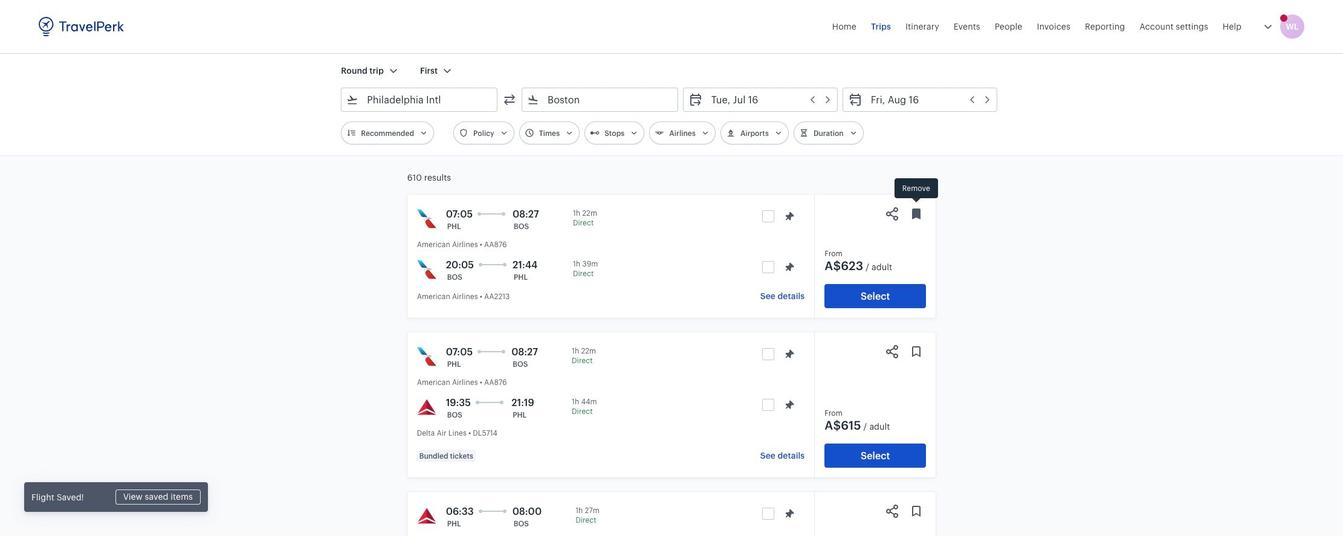 Task type: vqa. For each thing, say whether or not it's contained in the screenshot.
tooltip
yes



Task type: describe. For each thing, give the bounding box(es) containing it.
2 american airlines image from the top
[[417, 260, 436, 279]]

1 american airlines image from the top
[[417, 209, 436, 229]]

Return field
[[863, 90, 992, 109]]

From search field
[[359, 90, 481, 109]]



Task type: locate. For each thing, give the bounding box(es) containing it.
delta air lines image
[[417, 398, 436, 417], [417, 507, 436, 526]]

2 delta air lines image from the top
[[417, 507, 436, 526]]

1 delta air lines image from the top
[[417, 398, 436, 417]]

To search field
[[539, 90, 662, 109]]

0 vertical spatial american airlines image
[[417, 209, 436, 229]]

3 american airlines image from the top
[[417, 347, 436, 366]]

tooltip
[[895, 178, 938, 204]]

american airlines image
[[417, 209, 436, 229], [417, 260, 436, 279], [417, 347, 436, 366]]

1 vertical spatial delta air lines image
[[417, 507, 436, 526]]

Depart field
[[703, 90, 832, 109]]

2 vertical spatial american airlines image
[[417, 347, 436, 366]]

0 vertical spatial delta air lines image
[[417, 398, 436, 417]]

1 vertical spatial american airlines image
[[417, 260, 436, 279]]



